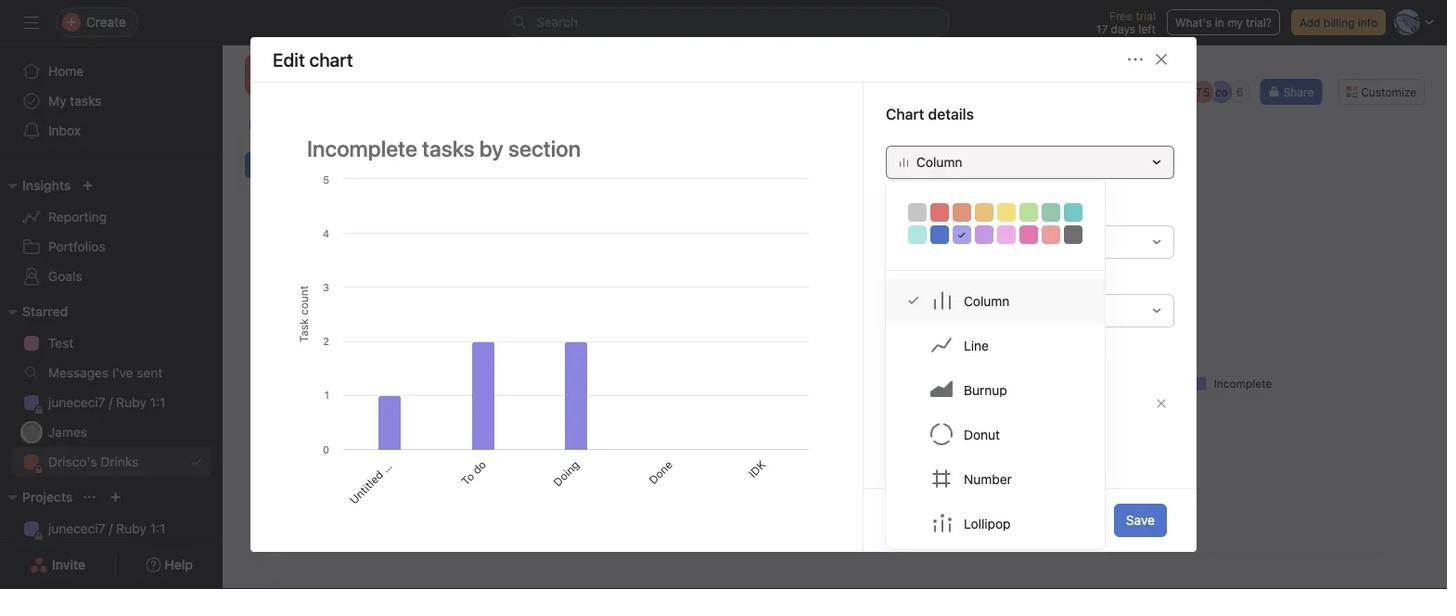 Task type: vqa. For each thing, say whether or not it's contained in the screenshot.
junececi7 / Ruby 1:1
yes



Task type: describe. For each thing, give the bounding box(es) containing it.
donut link
[[886, 412, 1105, 457]]

search
[[536, 14, 578, 30]]

drisco's drinks link
[[11, 447, 212, 477]]

number
[[964, 471, 1012, 486]]

junececi7 inside projects element
[[48, 521, 105, 536]]

ja
[[25, 426, 38, 439]]

line
[[964, 338, 989, 353]]

ts
[[1196, 85, 1210, 98]]

number link
[[886, 457, 1105, 501]]

remove from starred image
[[465, 71, 480, 86]]

ruby inside starred element
[[116, 395, 146, 410]]

reporting link
[[11, 202, 212, 232]]

invite button
[[18, 548, 98, 582]]

Incomplete tasks by section text field
[[295, 127, 818, 170]]

incomplete
[[1214, 377, 1273, 390]]

my
[[48, 93, 66, 109]]

james
[[48, 425, 87, 440]]

home link
[[11, 57, 212, 86]]

test link
[[11, 328, 212, 358]]

drisco's drinks
[[304, 68, 430, 90]]

add for add chart
[[268, 159, 289, 172]]

what's in my trial? button
[[1167, 9, 1281, 35]]

messages i've sent link
[[11, 358, 212, 388]]

projects element
[[0, 481, 223, 589]]

axis for y-
[[900, 272, 924, 288]]

lollipop
[[964, 516, 1011, 531]]

sent
[[137, 365, 163, 380]]

globe image
[[256, 64, 278, 86]]

inbox link
[[11, 116, 212, 146]]

6
[[1237, 85, 1244, 98]]

share
[[1284, 85, 1314, 98]]

y-
[[886, 272, 900, 288]]

task type
[[886, 397, 938, 410]]

share button
[[1261, 79, 1323, 105]]

drinks
[[101, 454, 139, 470]]

x-
[[886, 204, 900, 219]]

invite
[[52, 557, 86, 573]]

insights element
[[0, 169, 223, 295]]

edit chart
[[273, 48, 353, 70]]

17
[[1097, 22, 1108, 35]]

more actions image
[[1128, 52, 1143, 67]]

home
[[48, 64, 84, 79]]

1 horizontal spatial column
[[964, 293, 1010, 308]]

total tasks by completion status
[[858, 247, 1056, 263]]

donut
[[964, 427, 1000, 442]]

projects
[[22, 489, 73, 505]]

what's
[[1176, 16, 1212, 29]]

my
[[1228, 16, 1243, 29]]

junececi7 / ruby 1:1 inside starred element
[[48, 395, 165, 410]]

test
[[48, 335, 74, 351]]

x-axis
[[886, 204, 925, 219]]

portfolios link
[[11, 232, 212, 262]]

lollipop link
[[886, 501, 1105, 546]]

1 junececi7 / ruby 1:1 link from the top
[[11, 388, 212, 418]]

line link
[[886, 323, 1105, 367]]

my tasks link
[[11, 86, 212, 116]]

starred element
[[0, 295, 223, 481]]

left
[[1139, 22, 1156, 35]]

burnup
[[964, 382, 1008, 397]]

save button
[[1114, 504, 1167, 537]]

search list box
[[505, 7, 950, 37]]

completion status
[[946, 247, 1056, 263]]

messages i've sent
[[48, 365, 163, 380]]

days
[[1111, 22, 1136, 35]]

column button
[[886, 146, 1175, 179]]

i've
[[112, 365, 133, 380]]



Task type: locate. For each thing, give the bounding box(es) containing it.
projects button
[[0, 486, 73, 509]]

goals
[[48, 269, 82, 284]]

ruby down 'i've'
[[116, 395, 146, 410]]

to
[[454, 454, 472, 472], [459, 470, 477, 488]]

untitled
[[342, 452, 381, 491], [347, 468, 386, 507]]

add billing info button
[[1292, 9, 1386, 35]]

1 filter
[[399, 180, 435, 193], [683, 180, 719, 193], [967, 180, 1002, 193], [881, 522, 917, 534]]

junececi7 / ruby 1:1 up invite
[[48, 521, 165, 536]]

add
[[1300, 16, 1321, 29], [268, 159, 289, 172]]

1 / from the top
[[109, 395, 113, 410]]

column link
[[886, 278, 1105, 323]]

add billing info
[[1300, 16, 1378, 29]]

hide sidebar image
[[24, 15, 39, 30]]

done
[[641, 442, 669, 471], [646, 458, 675, 487]]

0 vertical spatial add
[[1300, 16, 1321, 29]]

/ down messages i've sent link
[[109, 395, 113, 410]]

0 horizontal spatial column
[[917, 154, 963, 170]]

2 ruby from the top
[[116, 521, 146, 536]]

1 vertical spatial junececi7 / ruby 1:1 link
[[11, 514, 212, 544]]

trial?
[[1246, 16, 1272, 29]]

co
[[1215, 85, 1228, 98]]

insights button
[[0, 174, 71, 197]]

section
[[374, 423, 410, 459], [379, 439, 415, 475]]

0 vertical spatial /
[[109, 395, 113, 410]]

0 vertical spatial task
[[886, 397, 911, 410]]

1:1 for second junececi7 / ruby 1:1 link from the bottom of the page
[[150, 395, 165, 410]]

0 vertical spatial axis
[[900, 204, 925, 219]]

2 junececi7 / ruby 1:1 from the top
[[48, 521, 165, 536]]

task left type
[[886, 397, 911, 410]]

tasks
[[70, 93, 101, 109], [892, 247, 924, 263]]

free
[[1110, 9, 1133, 22]]

0 vertical spatial messages
[[893, 116, 955, 132]]

junececi7 up james
[[48, 395, 105, 410]]

portfolios
[[48, 239, 105, 254]]

1 vertical spatial junececi7 / ruby 1:1
[[48, 521, 165, 536]]

column down messages link
[[917, 154, 963, 170]]

1:1 inside projects element
[[150, 521, 165, 536]]

column inside dropdown button
[[917, 154, 963, 170]]

tasks right my
[[70, 93, 101, 109]]

2 junececi7 / ruby 1:1 link from the top
[[11, 514, 212, 544]]

axis for x-
[[900, 204, 925, 219]]

tasks inside global element
[[70, 93, 101, 109]]

1 1:1 from the top
[[150, 395, 165, 410]]

task
[[886, 397, 911, 410], [906, 426, 933, 442]]

0 horizontal spatial messages
[[48, 365, 109, 380]]

2 / from the top
[[109, 521, 113, 536]]

junececi7 / ruby 1:1
[[48, 395, 165, 410], [48, 521, 165, 536]]

axis up total tasks by completion status
[[900, 204, 925, 219]]

1 vertical spatial junececi7
[[48, 521, 105, 536]]

add inside add chart button
[[268, 159, 289, 172]]

0 horizontal spatial tasks
[[70, 93, 101, 109]]

add chart
[[268, 159, 319, 172]]

add left billing on the right top
[[1300, 16, 1321, 29]]

junececi7 inside starred element
[[48, 395, 105, 410]]

/ for second junececi7 / ruby 1:1 link from the bottom of the page
[[109, 395, 113, 410]]

1 horizontal spatial add
[[1300, 16, 1321, 29]]

messages down test
[[48, 365, 109, 380]]

messages link
[[879, 114, 955, 135]]

junececi7 up invite
[[48, 521, 105, 536]]

milestone
[[906, 462, 964, 477]]

tasks up y-axis
[[892, 247, 924, 263]]

chart details
[[886, 105, 974, 123]]

starred button
[[0, 301, 68, 323]]

junececi7 / ruby 1:1 link inside projects element
[[11, 514, 212, 544]]

goals link
[[11, 262, 212, 291]]

save
[[1126, 513, 1155, 528]]

1 junececi7 from the top
[[48, 395, 105, 410]]

messages for messages i've sent
[[48, 365, 109, 380]]

0 vertical spatial junececi7
[[48, 395, 105, 410]]

junececi7 / ruby 1:1 link
[[11, 388, 212, 418], [11, 514, 212, 544]]

0 vertical spatial junececi7 / ruby 1:1 link
[[11, 388, 212, 418]]

0 vertical spatial tasks
[[70, 93, 101, 109]]

junececi7 / ruby 1:1 link down messages i've sent
[[11, 388, 212, 418]]

/ inside projects element
[[109, 521, 113, 536]]

in
[[1215, 16, 1225, 29]]

junececi7 / ruby 1:1 inside projects element
[[48, 521, 165, 536]]

billing
[[1324, 16, 1355, 29]]

filter
[[407, 180, 435, 193], [691, 180, 719, 193], [975, 180, 1002, 193], [889, 522, 917, 534]]

messages for messages
[[893, 116, 955, 132]]

info
[[1358, 16, 1378, 29]]

my tasks
[[48, 93, 101, 109]]

total
[[858, 247, 888, 263]]

1:1 down sent
[[150, 395, 165, 410]]

drisco's
[[48, 454, 97, 470]]

1 vertical spatial ruby
[[116, 521, 146, 536]]

junececi7 / ruby 1:1 link up invite
[[11, 514, 212, 544]]

2 junececi7 from the top
[[48, 521, 105, 536]]

1:1 inside starred element
[[150, 395, 165, 410]]

free trial 17 days left
[[1097, 9, 1156, 35]]

untitled section
[[342, 423, 410, 491], [347, 439, 415, 507]]

tasks for my
[[70, 93, 101, 109]]

/ down drisco's drinks link
[[109, 521, 113, 536]]

axis
[[900, 204, 925, 219], [900, 272, 924, 288]]

junececi7 / ruby 1:1 down messages i've sent
[[48, 395, 165, 410]]

1 vertical spatial task
[[906, 426, 933, 442]]

drisco's drinks
[[48, 454, 139, 470]]

1 junececi7 / ruby 1:1 from the top
[[48, 395, 165, 410]]

insights
[[22, 178, 71, 193]]

/ for junececi7 / ruby 1:1 link in projects element
[[109, 521, 113, 536]]

0 vertical spatial 1:1
[[150, 395, 165, 410]]

ruby
[[116, 395, 146, 410], [116, 521, 146, 536]]

a button to remove the filter image
[[1156, 398, 1167, 409]]

1:1 for junececi7 / ruby 1:1 link in projects element
[[150, 521, 165, 536]]

1
[[399, 180, 404, 193], [683, 180, 688, 193], [967, 180, 972, 193], [881, 522, 886, 534]]

close image
[[1154, 52, 1169, 67]]

task down type
[[906, 426, 933, 442]]

trial
[[1136, 9, 1156, 22]]

0 vertical spatial junececi7 / ruby 1:1
[[48, 395, 165, 410]]

1 vertical spatial messages
[[48, 365, 109, 380]]

type
[[914, 397, 938, 410]]

do
[[465, 442, 484, 461], [470, 458, 489, 477]]

1 vertical spatial 1:1
[[150, 521, 165, 536]]

1 vertical spatial add
[[268, 159, 289, 172]]

column up 'line' link
[[964, 293, 1010, 308]]

0 vertical spatial ruby
[[116, 395, 146, 410]]

1:1 down drisco's drinks link
[[150, 521, 165, 536]]

messages
[[893, 116, 955, 132], [48, 365, 109, 380]]

1 horizontal spatial tasks
[[892, 247, 924, 263]]

doing
[[545, 442, 576, 473], [551, 458, 582, 489]]

add inside add billing info button
[[1300, 16, 1321, 29]]

ruby down drinks
[[116, 521, 146, 536]]

search button
[[505, 7, 950, 37]]

/
[[109, 395, 113, 410], [109, 521, 113, 536]]

what's in my trial?
[[1176, 16, 1272, 29]]

burnup link
[[886, 367, 1105, 412]]

global element
[[0, 45, 223, 157]]

messages inside starred element
[[48, 365, 109, 380]]

0 vertical spatial column
[[917, 154, 963, 170]]

1 vertical spatial tasks
[[892, 247, 924, 263]]

messages up x-axis
[[893, 116, 955, 132]]

starred
[[22, 304, 68, 319]]

1 ruby from the top
[[116, 395, 146, 410]]

inbox
[[48, 123, 81, 138]]

1 vertical spatial /
[[109, 521, 113, 536]]

task for task type
[[886, 397, 911, 410]]

1 vertical spatial axis
[[900, 272, 924, 288]]

1 vertical spatial column
[[964, 293, 1010, 308]]

ruby inside projects element
[[116, 521, 146, 536]]

tasks for total
[[892, 247, 924, 263]]

task for task
[[906, 426, 933, 442]]

2 1:1 from the top
[[150, 521, 165, 536]]

junececi7
[[48, 395, 105, 410], [48, 521, 105, 536]]

axis down total tasks by completion status
[[900, 272, 924, 288]]

column
[[917, 154, 963, 170], [964, 293, 1010, 308]]

add left chart
[[268, 159, 289, 172]]

chart
[[292, 159, 319, 172]]

y-axis
[[886, 272, 924, 288]]

add for add billing info
[[1300, 16, 1321, 29]]

/ inside starred element
[[109, 395, 113, 410]]

by
[[928, 247, 943, 263]]

add chart button
[[245, 152, 328, 178]]

1 horizontal spatial messages
[[893, 116, 955, 132]]

0 horizontal spatial add
[[268, 159, 289, 172]]

reporting
[[48, 209, 107, 225]]



